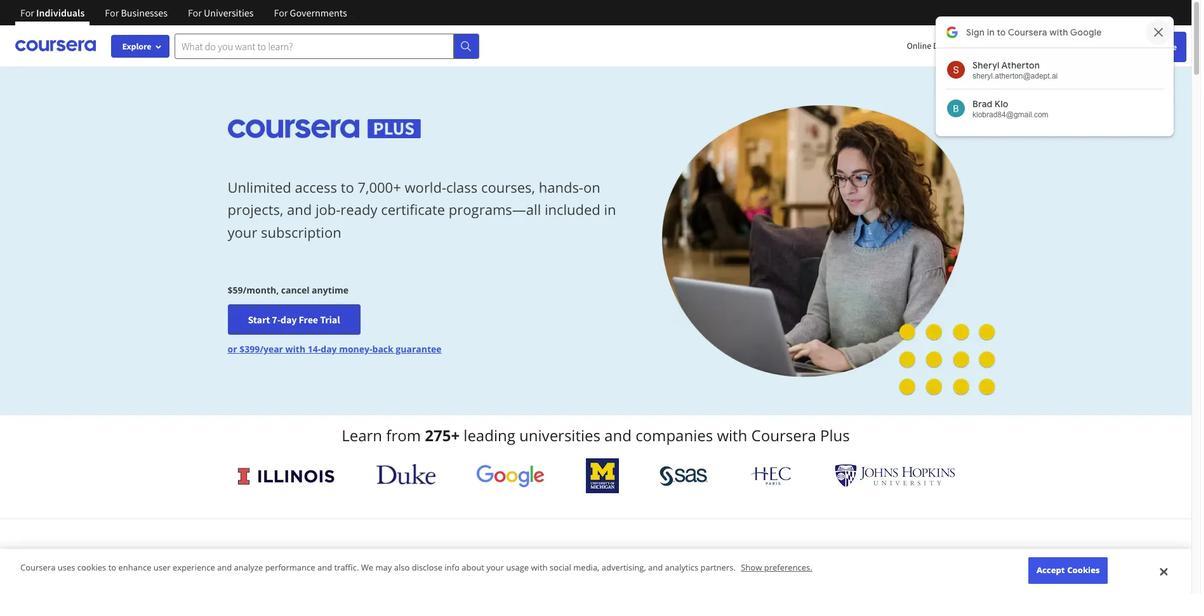 Task type: locate. For each thing, give the bounding box(es) containing it.
coursera plus image
[[228, 119, 421, 138]]

/year
[[260, 344, 283, 356]]

we
[[361, 563, 373, 574]]

day left money-
[[321, 344, 337, 356]]

with left 14-
[[285, 344, 306, 356]]

free inside button
[[299, 314, 318, 327]]

1 vertical spatial to
[[108, 563, 116, 574]]

universities
[[204, 6, 254, 19]]

find
[[997, 40, 1014, 51]]

and left analytics
[[648, 563, 663, 574]]

4 for from the left
[[274, 6, 288, 19]]

for for governments
[[274, 6, 288, 19]]

with right goals
[[660, 564, 701, 591]]

your right the find
[[1016, 40, 1032, 51]]

find your new career
[[997, 40, 1077, 51]]

to up ready
[[341, 178, 354, 197]]

plus
[[820, 425, 850, 446], [792, 564, 832, 591]]

start 7-day free trial button
[[228, 305, 360, 335]]

enhance
[[118, 563, 151, 574]]

your right about
[[487, 563, 504, 574]]

unlimited
[[228, 178, 291, 197]]

duke university image
[[377, 465, 435, 485]]

with left social
[[531, 563, 548, 574]]

free left trial at the bottom left of page
[[299, 314, 318, 327]]

to right cookies
[[108, 563, 116, 574]]

and
[[287, 200, 312, 219], [605, 425, 632, 446], [217, 563, 232, 574], [317, 563, 332, 574], [648, 563, 663, 574]]

log in link
[[1083, 38, 1119, 53]]

1 vertical spatial day
[[321, 344, 337, 356]]

for
[[1147, 41, 1158, 53]]

None search field
[[175, 33, 479, 59]]

subscription
[[261, 223, 341, 242]]

1 vertical spatial plus
[[792, 564, 832, 591]]

1 horizontal spatial to
[[341, 178, 354, 197]]

0 vertical spatial plus
[[820, 425, 850, 446]]

$59
[[228, 285, 243, 297]]

2 for from the left
[[105, 6, 119, 19]]

in left info
[[420, 564, 438, 591]]

universities
[[519, 425, 601, 446]]

0 horizontal spatial free
[[299, 314, 318, 327]]

analyze
[[234, 563, 263, 574]]

cookies
[[1067, 565, 1100, 577]]

online
[[907, 40, 932, 51]]

performance
[[265, 563, 315, 574]]

google image
[[476, 465, 545, 488]]

cancel
[[281, 285, 310, 297]]

show preferences. link
[[741, 563, 813, 574]]

access
[[295, 178, 337, 197]]

for left individuals
[[20, 6, 34, 19]]

experience
[[173, 563, 215, 574]]

0 horizontal spatial day
[[281, 314, 297, 327]]

1 vertical spatial in
[[420, 564, 438, 591]]

3 for from the left
[[188, 6, 202, 19]]

your down projects,
[[228, 223, 257, 242]]

certificate
[[381, 200, 445, 219]]

guarantee
[[396, 344, 442, 356]]

your
[[1016, 40, 1032, 51], [228, 223, 257, 242], [487, 563, 504, 574], [442, 564, 485, 591]]

accept cookies button
[[1029, 558, 1108, 585]]

free
[[1160, 41, 1177, 53], [299, 314, 318, 327]]

join
[[1128, 41, 1145, 53]]

accept
[[1037, 565, 1065, 577]]

your left usage
[[442, 564, 485, 591]]

start
[[248, 314, 270, 327]]

on
[[584, 178, 601, 197]]

banner navigation
[[10, 0, 357, 35]]

university of michigan image
[[586, 459, 619, 494]]

0 vertical spatial free
[[1160, 41, 1177, 53]]

companies
[[636, 425, 713, 446]]

0 horizontal spatial in
[[420, 564, 438, 591]]

and inside 'unlimited access to 7,000+ world-class courses, hands-on projects, and job-ready certificate programs—all included in your subscription'
[[287, 200, 312, 219]]

in right included
[[604, 200, 616, 219]]

1 vertical spatial free
[[299, 314, 318, 327]]

learn
[[342, 425, 382, 446]]

your inside 'unlimited access to 7,000+ world-class courses, hands-on projects, and job-ready certificate programs—all included in your subscription'
[[228, 223, 257, 242]]

courses,
[[481, 178, 535, 197]]

for left the governments
[[274, 6, 288, 19]]

money-
[[339, 344, 372, 356]]

also
[[394, 563, 410, 574]]

professional
[[489, 564, 603, 591]]

1 horizontal spatial day
[[321, 344, 337, 356]]

user
[[154, 563, 171, 574]]

partners.
[[701, 563, 736, 574]]

0 vertical spatial day
[[281, 314, 297, 327]]

0 horizontal spatial to
[[108, 563, 116, 574]]

trial
[[320, 314, 340, 327]]

start 7-day free trial
[[248, 314, 340, 327]]

for
[[20, 6, 34, 19], [105, 6, 119, 19], [188, 6, 202, 19], [274, 6, 288, 19]]

and up subscription
[[287, 200, 312, 219]]

for left the businesses
[[105, 6, 119, 19]]

hec paris image
[[749, 464, 794, 490]]

for governments
[[274, 6, 347, 19]]

individuals
[[36, 6, 85, 19]]

with
[[285, 344, 306, 356], [717, 425, 748, 446], [531, 563, 548, 574], [660, 564, 701, 591]]

find your new career link
[[991, 38, 1083, 54]]

1 horizontal spatial in
[[604, 200, 616, 219]]

0 vertical spatial in
[[604, 200, 616, 219]]

free right for at the top of the page
[[1160, 41, 1177, 53]]

about
[[462, 563, 484, 574]]

uses
[[58, 563, 75, 574]]

to
[[341, 178, 354, 197], [108, 563, 116, 574]]

invest in your professional goals with coursera plus
[[360, 564, 832, 591]]

1 for from the left
[[20, 6, 34, 19]]

class
[[446, 178, 478, 197]]

in inside 'unlimited access to 7,000+ world-class courses, hands-on projects, and job-ready certificate programs—all included in your subscription'
[[604, 200, 616, 219]]

coursera image
[[15, 36, 96, 56]]

day inside the start 7-day free trial button
[[281, 314, 297, 327]]

your inside find your new career link
[[1016, 40, 1032, 51]]

0 vertical spatial to
[[341, 178, 354, 197]]

in
[[604, 200, 616, 219], [420, 564, 438, 591]]

for left universities
[[188, 6, 202, 19]]

day down $59 /month, cancel anytime
[[281, 314, 297, 327]]

johns hopkins university image
[[835, 465, 955, 488]]



Task type: vqa. For each thing, say whether or not it's contained in the screenshot.
day in button
yes



Task type: describe. For each thing, give the bounding box(es) containing it.
log in
[[1090, 40, 1112, 51]]

sas image
[[660, 466, 708, 487]]

projects,
[[228, 200, 283, 219]]

for for individuals
[[20, 6, 34, 19]]

leading
[[464, 425, 516, 446]]

anytime
[[312, 285, 349, 297]]

hands-
[[539, 178, 584, 197]]

$59 /month, cancel anytime
[[228, 285, 349, 297]]

university of illinois at urbana-champaign image
[[237, 466, 336, 487]]

back
[[372, 344, 394, 356]]

career
[[1053, 40, 1077, 51]]

disclose
[[412, 563, 443, 574]]

media,
[[574, 563, 600, 574]]

7-
[[272, 314, 281, 327]]

show
[[741, 563, 762, 574]]

online degrees
[[907, 40, 963, 51]]

preferences.
[[764, 563, 813, 574]]

explore button
[[111, 35, 170, 58]]

or $399 /year with 14-day money-back guarantee
[[228, 344, 442, 356]]

ready
[[341, 200, 377, 219]]

businesses
[[121, 6, 168, 19]]

$399
[[239, 344, 260, 356]]

275+
[[425, 425, 460, 446]]

for businesses
[[105, 6, 168, 19]]

online degrees button
[[897, 32, 991, 60]]

in
[[1105, 40, 1112, 51]]

traffic.
[[334, 563, 359, 574]]

7,000+
[[358, 178, 401, 197]]

for for businesses
[[105, 6, 119, 19]]

programs—all
[[449, 200, 541, 219]]

governments
[[290, 6, 347, 19]]

and left traffic.
[[317, 563, 332, 574]]

What do you want to learn? text field
[[175, 33, 454, 59]]

for individuals
[[20, 6, 85, 19]]

join for free link
[[1119, 32, 1187, 62]]

may
[[376, 563, 392, 574]]

with right companies
[[717, 425, 748, 446]]

cookies
[[77, 563, 106, 574]]

learn from 275+ leading universities and companies with coursera plus
[[342, 425, 850, 446]]

join for free
[[1128, 41, 1177, 53]]

invest
[[360, 564, 416, 591]]

from
[[386, 425, 421, 446]]

and up the university of michigan image
[[605, 425, 632, 446]]

job-
[[316, 200, 341, 219]]

advertising,
[[602, 563, 646, 574]]

or
[[228, 344, 237, 356]]

included
[[545, 200, 601, 219]]

goals
[[607, 564, 655, 591]]

14-
[[308, 344, 321, 356]]

for universities
[[188, 6, 254, 19]]

usage
[[506, 563, 529, 574]]

log
[[1090, 40, 1103, 51]]

/month,
[[243, 285, 279, 297]]

explore
[[122, 41, 151, 52]]

new
[[1034, 40, 1051, 51]]

to inside 'unlimited access to 7,000+ world-class courses, hands-on projects, and job-ready certificate programs—all included in your subscription'
[[341, 178, 354, 197]]

unlimited access to 7,000+ world-class courses, hands-on projects, and job-ready certificate programs—all included in your subscription
[[228, 178, 616, 242]]

and left analyze
[[217, 563, 232, 574]]

coursera uses cookies to enhance user experience and analyze performance and traffic. we may also disclose info about your usage with social media, advertising, and analytics partners. show preferences.
[[20, 563, 813, 574]]

world-
[[405, 178, 446, 197]]

info
[[445, 563, 460, 574]]

degrees
[[933, 40, 963, 51]]

for for universities
[[188, 6, 202, 19]]

1 horizontal spatial free
[[1160, 41, 1177, 53]]

social
[[550, 563, 571, 574]]

analytics
[[665, 563, 699, 574]]

accept cookies
[[1037, 565, 1100, 577]]



